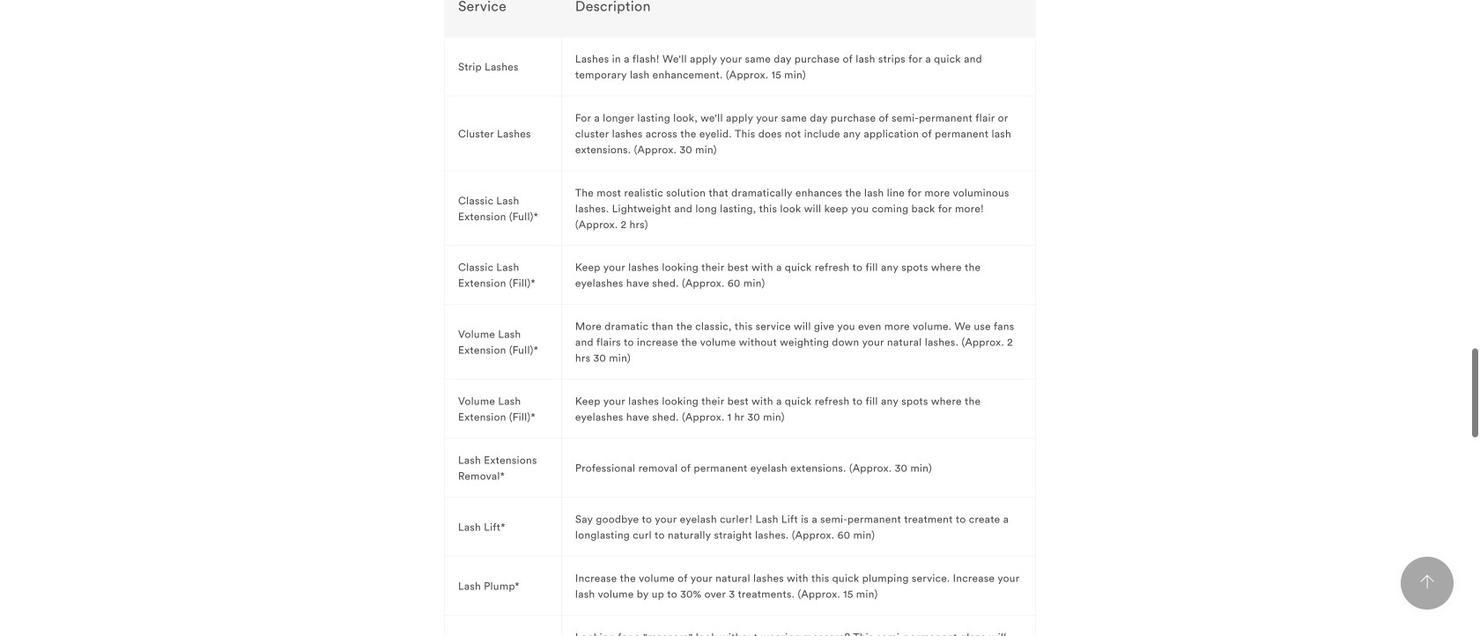 Task type: vqa. For each thing, say whether or not it's contained in the screenshot.
StarFilled icon
no



Task type: describe. For each thing, give the bounding box(es) containing it.
back to top image
[[1421, 575, 1435, 589]]



